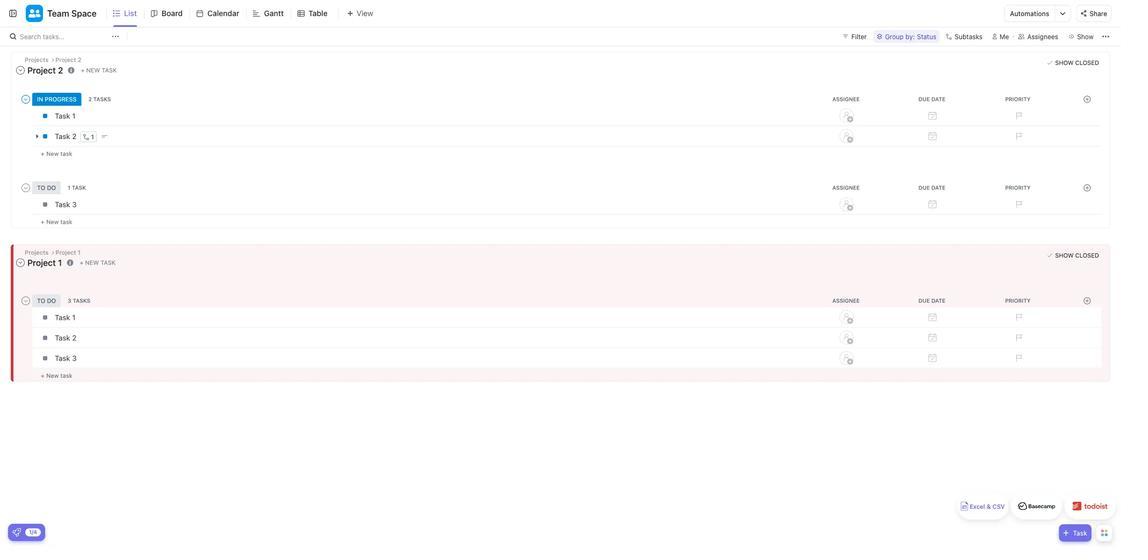Task type: vqa. For each thing, say whether or not it's contained in the screenshot.
1st Task 3 link's Task
yes



Task type: locate. For each thing, give the bounding box(es) containing it.
1 due date button from the top
[[890, 96, 976, 102]]

2 task 3 link from the top
[[52, 350, 801, 368]]

0 vertical spatial assignee
[[833, 96, 860, 102]]

1 vertical spatial due date
[[919, 185, 946, 191]]

list info image right the project 1 dropdown button
[[67, 260, 73, 266]]

2 vertical spatial priority
[[1006, 298, 1031, 304]]

closed
[[1076, 59, 1099, 66], [1076, 252, 1099, 259]]

priority
[[1006, 96, 1031, 102], [1006, 185, 1031, 191], [1006, 298, 1031, 304]]

assignee for 1 task
[[833, 185, 860, 191]]

1 vertical spatial projects
[[25, 249, 50, 256]]

onboarding checklist button image
[[12, 529, 21, 537]]

2 date from the top
[[932, 185, 946, 191]]

project 1
[[55, 249, 81, 256], [27, 258, 62, 268]]

2 vertical spatial date
[[932, 298, 946, 304]]

2 vertical spatial 3
[[72, 354, 77, 363]]

1 show closed from the top
[[1056, 59, 1099, 66]]

due for 2 tasks
[[919, 96, 930, 102]]

task 3 link
[[52, 195, 801, 214], [52, 350, 801, 368]]

Search tasks... text field
[[20, 29, 109, 44]]

1 assignee button from the top
[[804, 96, 890, 102]]

set priority image for ‎task 1
[[1011, 310, 1027, 326]]

1 date from the top
[[932, 96, 946, 102]]

task for 2nd task 3 link from the top of the page
[[55, 354, 70, 363]]

user friends image
[[28, 9, 40, 18]]

1 vertical spatial show closed button
[[1045, 250, 1102, 261]]

2 vertical spatial show
[[1056, 252, 1074, 259]]

1 task 3 link from the top
[[52, 195, 801, 214]]

2 set priority image from the top
[[1011, 310, 1027, 326]]

0 horizontal spatial tasks
[[73, 298, 90, 304]]

2
[[78, 56, 81, 63], [58, 65, 63, 75], [88, 96, 92, 102], [72, 132, 76, 141], [72, 334, 76, 343]]

1 vertical spatial ‎task
[[55, 334, 70, 343]]

1 vertical spatial closed
[[1076, 252, 1099, 259]]

3 for first task 3 link from the top of the page
[[72, 200, 77, 209]]

0 vertical spatial priority button
[[976, 96, 1062, 102]]

0 vertical spatial show closed button
[[1045, 57, 1102, 68]]

‎task for ‎task 2
[[55, 334, 70, 343]]

list info image for 1
[[67, 260, 73, 266]]

task 3 down ‎task 2 at the left bottom of page
[[55, 354, 77, 363]]

subtasks button
[[942, 30, 986, 43]]

&
[[987, 504, 991, 511]]

project 1 button
[[15, 256, 65, 271]]

project
[[55, 56, 76, 63], [27, 65, 56, 75], [55, 249, 76, 256], [27, 258, 56, 268]]

new down task 2
[[46, 150, 59, 157]]

1 due date from the top
[[919, 96, 946, 102]]

project 2
[[55, 56, 81, 63], [27, 65, 63, 75]]

set priority element for ‎task 2
[[1011, 330, 1027, 346]]

0 vertical spatial due date button
[[890, 96, 976, 102]]

0 vertical spatial date
[[932, 96, 946, 102]]

2 closed from the top
[[1076, 252, 1099, 259]]

set priority image for 2nd "set priority" element
[[1011, 128, 1027, 144]]

3 due date from the top
[[919, 298, 946, 304]]

0 vertical spatial closed
[[1076, 59, 1099, 66]]

2 vertical spatial assignee
[[833, 298, 860, 304]]

new up 2 tasks
[[86, 67, 100, 74]]

1 vertical spatial show
[[1056, 59, 1074, 66]]

task 3
[[55, 200, 77, 209], [55, 354, 77, 363]]

+ new task
[[81, 67, 117, 74], [41, 150, 72, 157], [41, 219, 72, 226], [80, 260, 116, 267], [41, 373, 72, 380]]

1 assignee from the top
[[833, 96, 860, 102]]

‎task
[[55, 314, 70, 322], [55, 334, 70, 343]]

1 show closed button from the top
[[1045, 57, 1102, 68]]

3 assignee from the top
[[833, 298, 860, 304]]

2 due from the top
[[919, 185, 930, 191]]

3 due date button from the top
[[890, 298, 976, 304]]

new
[[86, 67, 100, 74], [46, 150, 59, 157], [46, 219, 59, 226], [85, 260, 99, 267], [46, 373, 59, 380]]

+ new task up 2 tasks
[[81, 67, 117, 74]]

closed for project 2
[[1076, 59, 1099, 66]]

2 assignee button from the top
[[804, 185, 890, 191]]

set priority image
[[1011, 108, 1027, 124], [1011, 128, 1027, 144]]

task
[[55, 112, 70, 120], [55, 132, 70, 141], [55, 200, 70, 209], [55, 354, 70, 363], [1073, 530, 1088, 537]]

task 3 for 2nd task 3 link from the top of the page
[[55, 354, 77, 363]]

set priority element for task 3
[[1011, 351, 1027, 367]]

group by: status
[[885, 33, 937, 40]]

automations button
[[1005, 5, 1055, 21]]

0 vertical spatial due
[[919, 96, 930, 102]]

‎task 2 link
[[52, 329, 801, 347]]

1 vertical spatial assignee button
[[804, 185, 890, 191]]

0 vertical spatial task 3
[[55, 200, 77, 209]]

filter button
[[839, 30, 871, 43]]

new down ‎task 2 at the left bottom of page
[[46, 373, 59, 380]]

0 vertical spatial set priority image
[[1011, 108, 1027, 124]]

2 vertical spatial assignee button
[[804, 298, 890, 304]]

task for first task 3 link from the top of the page
[[55, 200, 70, 209]]

1 priority button from the top
[[976, 96, 1062, 102]]

1 horizontal spatial tasks
[[93, 96, 111, 102]]

project 2 down search tasks... text box at the top left of the page
[[55, 56, 81, 63]]

priority button
[[976, 96, 1062, 102], [976, 185, 1062, 191], [976, 298, 1062, 304]]

3 down ‎task 2 at the left bottom of page
[[72, 354, 77, 363]]

show closed button
[[1045, 57, 1102, 68], [1045, 250, 1102, 261]]

set priority image for task 1's "set priority" element
[[1011, 108, 1027, 124]]

0 vertical spatial tasks
[[93, 96, 111, 102]]

3 tasks
[[68, 298, 90, 304]]

1 task 3 from the top
[[55, 200, 77, 209]]

3 set priority image from the top
[[1011, 330, 1027, 346]]

1 vertical spatial project 1
[[27, 258, 62, 268]]

1 vertical spatial tasks
[[73, 298, 90, 304]]

1
[[72, 112, 75, 120], [91, 133, 94, 141], [68, 185, 70, 191], [78, 249, 81, 256], [58, 258, 62, 268], [72, 314, 75, 322]]

date for 3 tasks
[[932, 298, 946, 304]]

me button
[[988, 30, 1014, 43]]

0 vertical spatial list info image
[[68, 67, 74, 73]]

3 due from the top
[[919, 298, 930, 304]]

3 priority button from the top
[[976, 298, 1062, 304]]

0 vertical spatial priority
[[1006, 96, 1031, 102]]

0 vertical spatial 3
[[72, 200, 77, 209]]

2 ‎task from the top
[[55, 334, 70, 343]]

1 vertical spatial task 3
[[55, 354, 77, 363]]

1 projects from the top
[[25, 56, 50, 63]]

team space button
[[43, 2, 97, 25]]

3 down '1 task' at the left top of page
[[72, 200, 77, 209]]

task
[[102, 67, 117, 74], [60, 150, 72, 157], [72, 185, 86, 191], [60, 219, 72, 226], [101, 260, 116, 267], [60, 373, 72, 380]]

0 vertical spatial task 3 link
[[52, 195, 801, 214]]

0 vertical spatial show
[[1077, 33, 1094, 40]]

due date
[[919, 96, 946, 102], [919, 185, 946, 191], [919, 298, 946, 304]]

‎task down "‎task 1"
[[55, 334, 70, 343]]

assignee button for 3 tasks
[[804, 298, 890, 304]]

calendar link
[[207, 0, 244, 27]]

1 priority from the top
[[1006, 96, 1031, 102]]

2 vertical spatial due date button
[[890, 298, 976, 304]]

due date button
[[890, 96, 976, 102], [890, 185, 976, 191], [890, 298, 976, 304]]

show closed
[[1056, 59, 1099, 66], [1056, 252, 1099, 259]]

assignee
[[833, 96, 860, 102], [833, 185, 860, 191], [833, 298, 860, 304]]

project 2 down search tasks...
[[27, 65, 63, 75]]

assignee for 2 tasks
[[833, 96, 860, 102]]

projects
[[25, 56, 50, 63], [25, 249, 50, 256]]

share button
[[1077, 5, 1112, 22]]

1 set priority image from the top
[[1011, 197, 1027, 213]]

2 set priority element from the top
[[1011, 128, 1027, 144]]

2 projects from the top
[[25, 249, 50, 256]]

priority for 1 task
[[1006, 185, 1031, 191]]

2 priority from the top
[[1006, 185, 1031, 191]]

‎task 2
[[55, 334, 76, 343]]

due date button for 1 task
[[890, 185, 976, 191]]

task 3 down '1 task' at the left top of page
[[55, 200, 77, 209]]

task 1 link
[[52, 107, 801, 125]]

0 vertical spatial ‎task
[[55, 314, 70, 322]]

assignees button
[[1014, 30, 1064, 43]]

due
[[919, 96, 930, 102], [919, 185, 930, 191], [919, 298, 930, 304]]

calendar
[[207, 9, 239, 18]]

1 ‎task from the top
[[55, 314, 70, 322]]

1 vertical spatial date
[[932, 185, 946, 191]]

0 vertical spatial projects
[[25, 56, 50, 63]]

due date button for 3 tasks
[[890, 298, 976, 304]]

task 3 for first task 3 link from the top of the page
[[55, 200, 77, 209]]

tasks
[[93, 96, 111, 102], [73, 298, 90, 304]]

1 vertical spatial priority button
[[976, 185, 1062, 191]]

+
[[81, 67, 85, 74], [41, 150, 45, 157], [41, 219, 45, 226], [80, 260, 83, 267], [41, 373, 45, 380]]

2 show closed button from the top
[[1045, 250, 1102, 261]]

list info image right project 2 dropdown button
[[68, 67, 74, 73]]

assignee button for 2 tasks
[[804, 96, 890, 102]]

filter
[[852, 33, 867, 40]]

projects for project 2
[[25, 56, 50, 63]]

2 show closed from the top
[[1056, 252, 1099, 259]]

1 vertical spatial set priority image
[[1011, 128, 1027, 144]]

1 due from the top
[[919, 96, 930, 102]]

‎task for ‎task 1
[[55, 314, 70, 322]]

2 due date from the top
[[919, 185, 946, 191]]

5 set priority element from the top
[[1011, 330, 1027, 346]]

1 vertical spatial list info image
[[67, 260, 73, 266]]

1 vertical spatial assignee
[[833, 185, 860, 191]]

view
[[357, 9, 373, 18]]

2 vertical spatial due
[[919, 298, 930, 304]]

3 up "‎task 1"
[[68, 298, 71, 304]]

2 set priority image from the top
[[1011, 128, 1027, 144]]

due date for 3 tasks
[[919, 298, 946, 304]]

project 1 inside dropdown button
[[27, 258, 62, 268]]

2 vertical spatial priority button
[[976, 298, 1062, 304]]

assignee button
[[804, 96, 890, 102], [804, 185, 890, 191], [804, 298, 890, 304]]

assignee button for 1 task
[[804, 185, 890, 191]]

task 2
[[55, 132, 76, 141]]

date
[[932, 96, 946, 102], [932, 185, 946, 191], [932, 298, 946, 304]]

1 closed from the top
[[1076, 59, 1099, 66]]

set priority image
[[1011, 197, 1027, 213], [1011, 310, 1027, 326], [1011, 330, 1027, 346], [1011, 351, 1027, 367]]

3 priority from the top
[[1006, 298, 1031, 304]]

‎task up ‎task 2 at the left bottom of page
[[55, 314, 70, 322]]

0 vertical spatial assignee button
[[804, 96, 890, 102]]

3 for 2nd task 3 link from the top of the page
[[72, 354, 77, 363]]

‎task 1 link
[[52, 309, 801, 327]]

6 set priority element from the top
[[1011, 351, 1027, 367]]

1 vertical spatial priority
[[1006, 185, 1031, 191]]

1 vertical spatial show closed
[[1056, 252, 1099, 259]]

0 vertical spatial due date
[[919, 96, 946, 102]]

2 task 3 from the top
[[55, 354, 77, 363]]

2 due date button from the top
[[890, 185, 976, 191]]

task 1
[[55, 112, 75, 120]]

set priority element
[[1011, 108, 1027, 124], [1011, 128, 1027, 144], [1011, 197, 1027, 213], [1011, 310, 1027, 326], [1011, 330, 1027, 346], [1011, 351, 1027, 367]]

1 vertical spatial project 2
[[27, 65, 63, 75]]

2 priority button from the top
[[976, 185, 1062, 191]]

0 vertical spatial show closed
[[1056, 59, 1099, 66]]

4 set priority element from the top
[[1011, 310, 1027, 326]]

show for 2
[[1056, 59, 1074, 66]]

2 tasks button
[[87, 96, 115, 102]]

set priority element for ‎task 1
[[1011, 310, 1027, 326]]

priority for 2 tasks
[[1006, 96, 1031, 102]]

4 set priority image from the top
[[1011, 351, 1027, 367]]

search
[[20, 33, 41, 40]]

3
[[72, 200, 77, 209], [68, 298, 71, 304], [72, 354, 77, 363]]

1 set priority element from the top
[[1011, 108, 1027, 124]]

1 vertical spatial due
[[919, 185, 930, 191]]

3 assignee button from the top
[[804, 298, 890, 304]]

2 vertical spatial due date
[[919, 298, 946, 304]]

list info image for 2
[[68, 67, 74, 73]]

1 set priority image from the top
[[1011, 108, 1027, 124]]

1 task
[[68, 185, 86, 191]]

excel & csv
[[970, 504, 1005, 511]]

priority button for 1 task
[[976, 185, 1062, 191]]

1 vertical spatial due date button
[[890, 185, 976, 191]]

group
[[885, 33, 904, 40]]

show closed button for project 2
[[1045, 57, 1102, 68]]

search tasks...
[[20, 33, 65, 40]]

3 tasks button
[[66, 298, 94, 304]]

list info image
[[68, 67, 74, 73], [67, 260, 73, 266]]

1/4
[[29, 530, 37, 536]]

‎task 1
[[55, 314, 75, 322]]

3 set priority element from the top
[[1011, 197, 1027, 213]]

2 assignee from the top
[[833, 185, 860, 191]]

3 date from the top
[[932, 298, 946, 304]]

1 vertical spatial task 3 link
[[52, 350, 801, 368]]

1 vertical spatial 3
[[68, 298, 71, 304]]

show
[[1077, 33, 1094, 40], [1056, 59, 1074, 66], [1056, 252, 1074, 259]]

task for task 1 link
[[55, 112, 70, 120]]



Task type: describe. For each thing, give the bounding box(es) containing it.
date for 2 tasks
[[932, 96, 946, 102]]

show inside show dropdown button
[[1077, 33, 1094, 40]]

new up 3 tasks dropdown button
[[85, 260, 99, 267]]

+ new task up 3 tasks dropdown button
[[80, 260, 116, 267]]

due date for 2 tasks
[[919, 96, 946, 102]]

+ new task down ‎task 2 at the left bottom of page
[[41, 373, 72, 380]]

priority for 3 tasks
[[1006, 298, 1031, 304]]

due for 3 tasks
[[919, 298, 930, 304]]

csv
[[993, 504, 1005, 511]]

by:
[[906, 33, 915, 40]]

0 vertical spatial project 1
[[55, 249, 81, 256]]

show button
[[1066, 30, 1097, 43]]

gantt link
[[264, 0, 288, 27]]

excel
[[970, 504, 985, 511]]

show closed for project 2
[[1056, 59, 1099, 66]]

set priority element for task 1
[[1011, 108, 1027, 124]]

board
[[162, 9, 183, 18]]

subtasks
[[955, 33, 983, 40]]

space
[[71, 8, 97, 19]]

1 task button
[[66, 185, 90, 191]]

1 inside the project 1 dropdown button
[[58, 258, 62, 268]]

automations
[[1010, 10, 1050, 17]]

set priority image for ‎task 2
[[1011, 330, 1027, 346]]

tasks for 3 tasks
[[73, 298, 90, 304]]

new up the project 1 dropdown button
[[46, 219, 59, 226]]

2 inside project 2 dropdown button
[[58, 65, 63, 75]]

show closed button for project 1
[[1045, 250, 1102, 261]]

projects for project 1
[[25, 249, 50, 256]]

2 tasks
[[88, 96, 111, 102]]

team
[[47, 8, 69, 19]]

onboarding checklist button element
[[12, 529, 21, 537]]

me
[[1000, 33, 1009, 40]]

tasks...
[[43, 33, 65, 40]]

view button
[[338, 7, 377, 20]]

+ new task down task 2
[[41, 150, 72, 157]]

priority button for 3 tasks
[[976, 298, 1062, 304]]

assignees
[[1028, 33, 1059, 40]]

due for 1 task
[[919, 185, 930, 191]]

share
[[1090, 10, 1108, 17]]

team space
[[47, 8, 97, 19]]

gantt
[[264, 9, 284, 18]]

table link
[[309, 0, 332, 27]]

set priority image for task 3
[[1011, 351, 1027, 367]]

1 inside task 1 link
[[72, 112, 75, 120]]

due date button for 2 tasks
[[890, 96, 976, 102]]

list link
[[124, 0, 141, 27]]

board link
[[162, 0, 187, 27]]

show for 1
[[1056, 252, 1074, 259]]

tasks for 2 tasks
[[93, 96, 111, 102]]

1 inside the ‎task 1 link
[[72, 314, 75, 322]]

date for 1 task
[[932, 185, 946, 191]]

show closed for project 1
[[1056, 252, 1099, 259]]

priority button for 2 tasks
[[976, 96, 1062, 102]]

due date for 1 task
[[919, 185, 946, 191]]

closed for project 1
[[1076, 252, 1099, 259]]

+ new task down '1 task' at the left top of page
[[41, 219, 72, 226]]

project 2 inside dropdown button
[[27, 65, 63, 75]]

status
[[917, 33, 937, 40]]

table
[[309, 9, 328, 18]]

project 2 button
[[15, 63, 66, 78]]

excel & csv link
[[958, 493, 1009, 520]]

assignee for 3 tasks
[[833, 298, 860, 304]]

0 vertical spatial project 2
[[55, 56, 81, 63]]

2 inside ‎task 2 link
[[72, 334, 76, 343]]

list
[[124, 9, 137, 18]]



